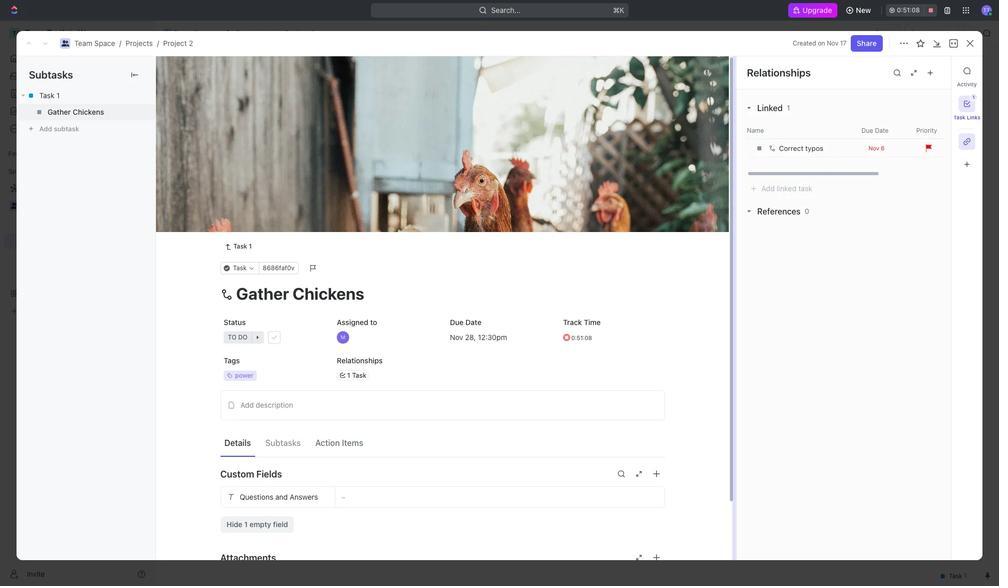 Task type: locate. For each thing, give the bounding box(es) containing it.
tree inside "sidebar" navigation
[[4, 180, 150, 319]]

0 horizontal spatial nov
[[450, 333, 463, 342]]

team inside the team space link
[[174, 28, 192, 37]]

relationships up linked 1
[[748, 66, 811, 78]]

0 vertical spatial projects
[[236, 28, 263, 37]]

1 horizontal spatial subtasks
[[266, 438, 301, 448]]

2 horizontal spatial task 1
[[234, 243, 252, 250]]

2 vertical spatial add task
[[208, 215, 239, 224]]

references
[[758, 207, 801, 216]]

to do
[[228, 334, 247, 341]]

task sidebar navigation tab list
[[954, 63, 981, 173]]

0 vertical spatial 1 button
[[960, 94, 978, 112]]

m button
[[334, 328, 439, 347]]

0 vertical spatial 0:51:08
[[898, 6, 921, 14]]

nov inside dropdown button
[[869, 144, 880, 151]]

to left do
[[228, 334, 236, 341]]

task 1 link up chickens
[[17, 87, 156, 104]]

0 vertical spatial add task
[[925, 66, 956, 75]]

0 horizontal spatial due
[[450, 318, 464, 327]]

/
[[219, 28, 221, 37], [268, 28, 270, 37], [119, 39, 121, 48], [157, 39, 159, 48]]

gantt link
[[349, 93, 370, 107]]

1 vertical spatial hide
[[227, 520, 243, 529]]

team right user group icon
[[174, 28, 192, 37]]

action items button
[[311, 434, 368, 452]]

user group image down spaces on the left top
[[11, 203, 18, 209]]

0:51:08 up automations
[[898, 6, 921, 14]]

relationships
[[748, 66, 811, 78], [337, 356, 383, 365]]

1 vertical spatial project
[[163, 39, 187, 48]]

subtasks
[[29, 69, 73, 81], [266, 438, 301, 448]]

add task for rightmost 'add task' button
[[925, 66, 956, 75]]

space right user group icon
[[194, 28, 214, 37]]

gather chickens link
[[17, 104, 156, 120]]

2 vertical spatial 1 button
[[232, 197, 247, 207]]

2 vertical spatial add task button
[[204, 214, 243, 226]]

in
[[192, 146, 198, 154]]

add task down calendar
[[278, 146, 305, 154]]

1 inside custom fields element
[[244, 520, 248, 529]]

1 button for 1
[[231, 179, 246, 189]]

1 horizontal spatial add task button
[[265, 144, 309, 156]]

task 1 up task dropdown button
[[234, 243, 252, 250]]

due for due date
[[450, 318, 464, 327]]

1 horizontal spatial nov
[[828, 39, 839, 47]]

space inside the team space link
[[194, 28, 214, 37]]

1 vertical spatial space
[[94, 39, 115, 48]]

1 vertical spatial 1 button
[[231, 179, 246, 189]]

1 vertical spatial team
[[74, 39, 92, 48]]

subtasks up fields
[[266, 438, 301, 448]]

0:51:08 inside dropdown button
[[572, 334, 592, 341]]

1 horizontal spatial due
[[862, 126, 874, 134]]

task 1 up task 2
[[208, 180, 229, 188]]

1 horizontal spatial space
[[194, 28, 214, 37]]

user group image inside "sidebar" navigation
[[11, 203, 18, 209]]

– button
[[335, 487, 665, 508]]

task 1 link up task dropdown button
[[220, 240, 256, 253]]

add task button
[[919, 63, 963, 79], [265, 144, 309, 156], [204, 214, 243, 226]]

2 horizontal spatial nov
[[869, 144, 880, 151]]

add task button down calendar link in the top of the page
[[265, 144, 309, 156]]

0 horizontal spatial 0:51:08
[[572, 334, 592, 341]]

add inside 'add description' button
[[241, 401, 254, 410]]

0:51:08 for 0:51:08 dropdown button
[[572, 334, 592, 341]]

0 horizontal spatial task 1
[[39, 91, 60, 100]]

links
[[968, 114, 981, 120]]

sidebar navigation
[[0, 21, 155, 586]]

due date button
[[851, 126, 903, 135]]

1 horizontal spatial user group image
[[61, 40, 69, 47]]

task 1 up dashboards
[[39, 91, 60, 100]]

1 button inside task sidebar navigation tab list
[[960, 94, 978, 112]]

2 vertical spatial nov
[[450, 333, 463, 342]]

due left date
[[450, 318, 464, 327]]

nov
[[828, 39, 839, 47], [869, 144, 880, 151], [450, 333, 463, 342]]

0 vertical spatial task 1 link
[[17, 87, 156, 104]]

task 1
[[39, 91, 60, 100], [208, 180, 229, 188], [234, 243, 252, 250]]

add task button up activity
[[919, 63, 963, 79]]

space for team space
[[194, 28, 214, 37]]

1 vertical spatial task 1 link
[[220, 240, 256, 253]]

custom fields element
[[220, 487, 665, 533]]

due date
[[862, 126, 889, 134]]

correct typos link
[[767, 140, 849, 157]]

date
[[466, 318, 482, 327]]

in progress
[[192, 146, 234, 154]]

space up home link
[[94, 39, 115, 48]]

1 vertical spatial add task button
[[265, 144, 309, 156]]

due inside due date dropdown button
[[862, 126, 874, 134]]

2 horizontal spatial add task
[[925, 66, 956, 75]]

task 1 link
[[17, 87, 156, 104], [220, 240, 256, 253]]

hide inside custom fields element
[[227, 520, 243, 529]]

0 vertical spatial project
[[285, 28, 310, 37]]

subtasks inside button
[[266, 438, 301, 448]]

0 horizontal spatial space
[[94, 39, 115, 48]]

user group image
[[61, 40, 69, 47], [11, 203, 18, 209]]

team up home link
[[74, 39, 92, 48]]

details
[[225, 438, 251, 448]]

linked
[[758, 103, 783, 113]]

add left description
[[241, 401, 254, 410]]

share right 17
[[858, 39, 877, 48]]

attachments
[[220, 552, 276, 563]]

team space link
[[161, 27, 217, 39], [74, 39, 115, 48]]

1 vertical spatial due
[[450, 318, 464, 327]]

add task down task 2
[[208, 215, 239, 224]]

0 vertical spatial hide
[[537, 121, 550, 129]]

task inside dropdown button
[[233, 264, 247, 272]]

add down dashboards
[[39, 125, 52, 133]]

to do button
[[220, 328, 325, 347]]

board
[[193, 95, 213, 104]]

1 horizontal spatial 0:51:08
[[898, 6, 921, 14]]

1 vertical spatial task 1
[[208, 180, 229, 188]]

change
[[611, 215, 638, 224]]

due left date on the right of the page
[[862, 126, 874, 134]]

add linked task button
[[751, 184, 813, 193]]

add task down automations button
[[925, 66, 956, 75]]

0 vertical spatial share
[[875, 28, 895, 37]]

1 vertical spatial subtasks
[[266, 438, 301, 448]]

projects link
[[223, 27, 266, 39], [126, 39, 153, 48]]

1 horizontal spatial hide
[[537, 121, 550, 129]]

fields
[[257, 469, 282, 480]]

1 button right task 2
[[232, 197, 247, 207]]

1 vertical spatial project 2
[[179, 62, 241, 79]]

0 horizontal spatial to
[[228, 334, 236, 341]]

0 vertical spatial project 2
[[285, 28, 316, 37]]

due
[[862, 126, 874, 134], [450, 318, 464, 327]]

0 vertical spatial team
[[174, 28, 192, 37]]

1 button up task links
[[960, 94, 978, 112]]

0 vertical spatial to
[[370, 318, 377, 327]]

0:51:08 inside button
[[898, 6, 921, 14]]

1 horizontal spatial team
[[174, 28, 192, 37]]

0 horizontal spatial task 1 link
[[17, 87, 156, 104]]

add description
[[241, 401, 293, 410]]

attachments button
[[220, 546, 665, 570]]

home link
[[4, 50, 150, 67]]

0 vertical spatial due
[[862, 126, 874, 134]]

0 horizontal spatial projects
[[126, 39, 153, 48]]

tree
[[4, 180, 150, 319]]

1 vertical spatial 0:51:08
[[572, 334, 592, 341]]

0:51:08 down track time
[[572, 334, 592, 341]]

automations
[[911, 28, 954, 37]]

1 vertical spatial projects
[[126, 39, 153, 48]]

dashboards
[[25, 106, 65, 115]]

nov 28 , 12:30 pm
[[450, 333, 507, 342]]

automations button
[[906, 25, 960, 41]]

0 vertical spatial user group image
[[61, 40, 69, 47]]

0 horizontal spatial user group image
[[11, 203, 18, 209]]

0 horizontal spatial add task
[[208, 215, 239, 224]]

add inside task sidebar content section
[[762, 184, 775, 193]]

0 vertical spatial nov
[[828, 39, 839, 47]]

share button down new
[[869, 25, 901, 41]]

assigned to
[[337, 318, 377, 327]]

m
[[341, 334, 345, 340]]

docs link
[[4, 85, 150, 102]]

calendar
[[264, 95, 295, 104]]

references 0
[[758, 207, 810, 216]]

0 horizontal spatial team
[[74, 39, 92, 48]]

1 horizontal spatial add task
[[278, 146, 305, 154]]

hide for hide 1 empty field
[[227, 520, 243, 529]]

correct
[[780, 144, 804, 153]]

to up 'm' dropdown button
[[370, 318, 377, 327]]

1 vertical spatial user group image
[[11, 203, 18, 209]]

0 horizontal spatial hide
[[227, 520, 243, 529]]

table link
[[312, 93, 332, 107]]

add left linked
[[762, 184, 775, 193]]

list
[[232, 95, 245, 104]]

action
[[316, 438, 340, 448]]

1 horizontal spatial relationships
[[748, 66, 811, 78]]

nov left 28
[[450, 333, 463, 342]]

team for team space
[[174, 28, 192, 37]]

custom fields button
[[220, 462, 665, 487]]

answers
[[290, 493, 318, 502]]

pm
[[497, 333, 507, 342]]

space
[[194, 28, 214, 37], [94, 39, 115, 48]]

subtasks down home
[[29, 69, 73, 81]]

1 horizontal spatial projects
[[236, 28, 263, 37]]

project 2 link
[[272, 27, 318, 39], [163, 39, 193, 48]]

and
[[275, 493, 288, 502]]

list link
[[230, 93, 245, 107]]

nov left 6
[[869, 144, 880, 151]]

nov left 17
[[828, 39, 839, 47]]

0 vertical spatial space
[[194, 28, 214, 37]]

add
[[925, 66, 939, 75], [39, 125, 52, 133], [278, 146, 290, 154], [762, 184, 775, 193], [208, 215, 222, 224], [241, 401, 254, 410]]

tags power
[[224, 356, 253, 380]]

questions and answers
[[240, 493, 318, 502]]

1 vertical spatial relationships
[[337, 356, 383, 365]]

1 button
[[960, 94, 978, 112], [231, 179, 246, 189], [232, 197, 247, 207]]

add task button down task 2
[[204, 214, 243, 226]]

relationships up the 1 task
[[337, 356, 383, 365]]

1 horizontal spatial project 2
[[285, 28, 316, 37]]

1 vertical spatial to
[[228, 334, 236, 341]]

hide
[[537, 121, 550, 129], [227, 520, 243, 529]]

user group image up home link
[[61, 40, 69, 47]]

share down new button
[[875, 28, 895, 37]]

0 vertical spatial relationships
[[748, 66, 811, 78]]

0 vertical spatial subtasks
[[29, 69, 73, 81]]

0 vertical spatial add task button
[[919, 63, 963, 79]]

user group image
[[164, 31, 171, 36]]

reposition button
[[556, 212, 605, 228]]

custom
[[220, 469, 254, 480]]

1 inside linked 1
[[787, 103, 791, 112]]

share button
[[869, 25, 901, 41], [851, 35, 884, 52]]

hide 1 empty field
[[227, 520, 288, 529]]

add subtask
[[39, 125, 79, 133]]

hide inside button
[[537, 121, 550, 129]]

1 button down progress
[[231, 179, 246, 189]]

change cover button
[[605, 212, 665, 228]]

1 vertical spatial nov
[[869, 144, 880, 151]]

0:51:08
[[898, 6, 921, 14], [572, 334, 592, 341]]



Task type: describe. For each thing, give the bounding box(es) containing it.
due for due date
[[862, 126, 874, 134]]

spaces
[[8, 168, 30, 175]]

do
[[238, 334, 247, 341]]

linked
[[777, 184, 797, 193]]

1 vertical spatial share
[[858, 39, 877, 48]]

task 2
[[208, 198, 230, 207]]

assigned
[[337, 318, 368, 327]]

tags
[[224, 356, 240, 365]]

linked 1
[[758, 103, 791, 113]]

date
[[876, 126, 889, 134]]

dashboards link
[[4, 103, 150, 119]]

0:51:08 button
[[887, 4, 938, 17]]

tt
[[984, 7, 991, 13]]

1 horizontal spatial team space link
[[161, 27, 217, 39]]

nov 6 button
[[851, 144, 903, 152]]

nov for nov 28 , 12:30 pm
[[450, 333, 463, 342]]

hide for hide
[[537, 121, 550, 129]]

priority button
[[903, 126, 954, 135]]

to inside dropdown button
[[228, 334, 236, 341]]

0 horizontal spatial relationships
[[337, 356, 383, 365]]

inbox
[[25, 71, 43, 80]]

status
[[224, 318, 246, 327]]

created
[[793, 39, 817, 47]]

add description button
[[224, 397, 661, 414]]

Edit task name text field
[[220, 284, 665, 304]]

upgrade link
[[789, 3, 838, 18]]

0 horizontal spatial project 2 link
[[163, 39, 193, 48]]

2 horizontal spatial add task button
[[919, 63, 963, 79]]

activity
[[958, 81, 978, 87]]

relationships inside task sidebar content section
[[748, 66, 811, 78]]

1 horizontal spatial task 1
[[208, 180, 229, 188]]

0 horizontal spatial projects link
[[126, 39, 153, 48]]

1 horizontal spatial projects link
[[223, 27, 266, 39]]

assignees
[[431, 121, 462, 129]]

progress
[[200, 146, 234, 154]]

details button
[[220, 434, 255, 452]]

add down calendar link in the top of the page
[[278, 146, 290, 154]]

–
[[341, 493, 345, 501]]

power button
[[220, 367, 325, 385]]

questions
[[240, 493, 273, 502]]

due date
[[450, 318, 482, 327]]

1 horizontal spatial task 1 link
[[220, 240, 256, 253]]

0:51:08 for 0:51:08 button
[[898, 6, 921, 14]]

change cover
[[611, 215, 658, 224]]

0 vertical spatial task 1
[[39, 91, 60, 100]]

8686faf0v button
[[259, 262, 299, 275]]

6
[[882, 144, 885, 151]]

description
[[256, 401, 293, 410]]

Search tasks... text field
[[871, 117, 975, 133]]

add task for the left 'add task' button
[[208, 215, 239, 224]]

0:51:08 button
[[560, 328, 665, 347]]

gather
[[48, 108, 71, 116]]

table
[[314, 95, 332, 104]]

add inside the add subtask button
[[39, 125, 52, 133]]

time
[[584, 318, 601, 327]]

2 vertical spatial project
[[179, 62, 226, 79]]

team space / projects / project 2
[[74, 39, 193, 48]]

home
[[25, 54, 45, 63]]

17
[[841, 39, 847, 47]]

created on nov 17
[[793, 39, 847, 47]]

gather chickens
[[48, 108, 104, 116]]

inbox link
[[4, 68, 150, 84]]

0 horizontal spatial project 2
[[179, 62, 241, 79]]

team space
[[174, 28, 214, 37]]

1 horizontal spatial to
[[370, 318, 377, 327]]

1 vertical spatial add task
[[278, 146, 305, 154]]

track time
[[563, 318, 601, 327]]

correct typos
[[780, 144, 824, 153]]

share button right 17
[[851, 35, 884, 52]]

empty
[[250, 520, 271, 529]]

upgrade
[[803, 6, 833, 14]]

nov for nov 6
[[869, 144, 880, 151]]

field
[[273, 520, 288, 529]]

action items
[[316, 438, 364, 448]]

new
[[857, 6, 872, 14]]

docs
[[25, 89, 42, 98]]

space for team space / projects / project 2
[[94, 39, 115, 48]]

typos
[[806, 144, 824, 153]]

tt button
[[979, 2, 996, 19]]

2 vertical spatial task 1
[[234, 243, 252, 250]]

add down task 2
[[208, 215, 222, 224]]

1 inside task sidebar navigation tab list
[[973, 95, 976, 100]]

⌘k
[[613, 6, 625, 14]]

team for team space / projects / project 2
[[74, 39, 92, 48]]

nov 6
[[869, 144, 885, 151]]

1 button for 2
[[232, 197, 247, 207]]

task sidebar content section
[[733, 56, 1000, 560]]

new button
[[842, 2, 878, 19]]

task inside tab list
[[954, 114, 966, 120]]

add linked task
[[762, 184, 813, 193]]

on
[[818, 39, 826, 47]]

task links
[[954, 114, 981, 120]]

0 horizontal spatial team space link
[[74, 39, 115, 48]]

gantt
[[351, 95, 370, 104]]

custom fields
[[220, 469, 282, 480]]

add subtask button
[[17, 120, 156, 137]]

1 horizontal spatial project 2 link
[[272, 27, 318, 39]]

0 horizontal spatial add task button
[[204, 214, 243, 226]]

change cover button
[[605, 212, 665, 228]]

invite
[[27, 569, 45, 578]]

task
[[799, 184, 813, 193]]

items
[[342, 438, 364, 448]]

cover
[[639, 215, 658, 224]]

name
[[748, 126, 765, 134]]

0 horizontal spatial subtasks
[[29, 69, 73, 81]]

assignees button
[[418, 119, 466, 131]]

priority
[[917, 126, 938, 134]]

add down automations button
[[925, 66, 939, 75]]



Task type: vqa. For each thing, say whether or not it's contained in the screenshot.
The My inside My timesheet LINK
no



